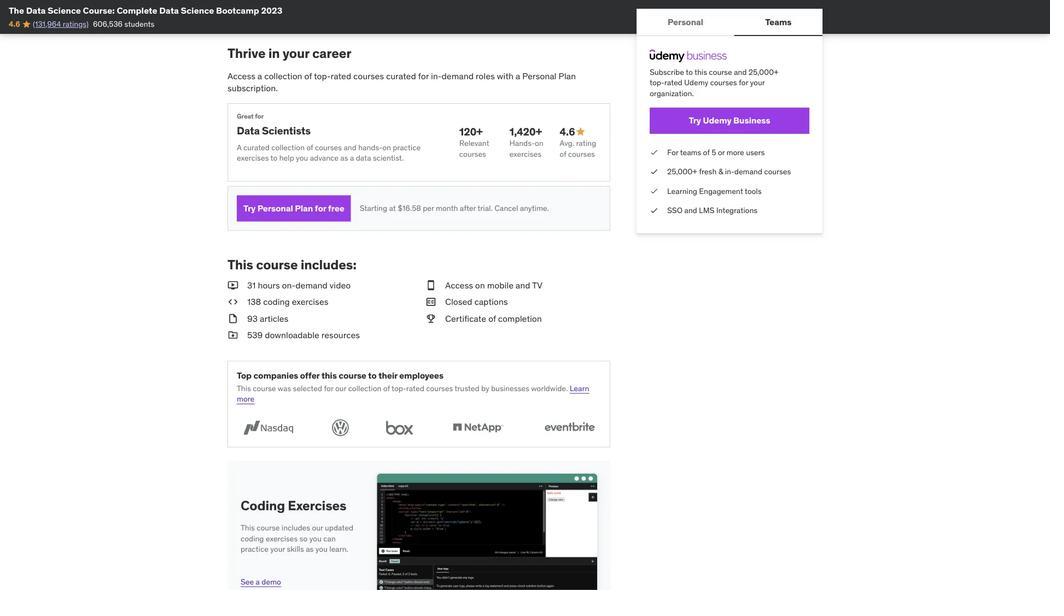 Task type: locate. For each thing, give the bounding box(es) containing it.
to left help
[[271, 154, 278, 163]]

your inside the subscribe to this course and 25,000+ top‑rated udemy courses for your organization.
[[751, 78, 765, 88]]

0 vertical spatial demand
[[442, 71, 474, 82]]

2 horizontal spatial to
[[686, 67, 693, 77]]

1 horizontal spatial more
[[727, 147, 745, 157]]

1 vertical spatial collection
[[272, 143, 305, 153]]

0 horizontal spatial try
[[244, 203, 256, 214]]

so
[[300, 535, 308, 544]]

top companies offer this course to their employees
[[237, 371, 444, 382]]

1 horizontal spatial on
[[475, 280, 485, 291]]

collection up help
[[272, 143, 305, 153]]

xsmall image up xsmall icon
[[650, 167, 659, 177]]

course:
[[83, 5, 115, 16]]

coding up articles
[[263, 297, 290, 308]]

0 vertical spatial try
[[689, 115, 701, 126]]

try inside try personal plan for free link
[[244, 203, 256, 214]]

netapp image
[[447, 418, 510, 439]]

1 vertical spatial try
[[244, 203, 256, 214]]

0 vertical spatial to
[[686, 67, 693, 77]]

includes:
[[301, 257, 357, 273]]

after
[[460, 204, 476, 214]]

1 vertical spatial practice
[[241, 545, 269, 555]]

2 horizontal spatial personal
[[668, 16, 704, 27]]

demand inside the access a collection of top-rated courses curated for in-demand roles with a personal plan subscription.
[[442, 71, 474, 82]]

this right offer
[[322, 371, 337, 382]]

your up business
[[751, 78, 765, 88]]

on up scientist.
[[383, 143, 391, 153]]

collection down their
[[348, 384, 382, 394]]

of left 5
[[704, 147, 710, 157]]

udemy up organization. on the right of page
[[685, 78, 709, 88]]

see a demo link
[[241, 569, 281, 588]]

and up try udemy business
[[734, 67, 747, 77]]

1 vertical spatial your
[[751, 78, 765, 88]]

for
[[668, 147, 679, 157]]

practice inside great for data scientists a curated collection of courses and hands-on practice exercises to help you advance as a data scientist.
[[393, 143, 421, 153]]

25,000+ up business
[[749, 67, 779, 77]]

1 horizontal spatial try
[[689, 115, 701, 126]]

0 horizontal spatial data
[[26, 5, 46, 16]]

1 horizontal spatial our
[[335, 384, 347, 394]]

udemy
[[685, 78, 709, 88], [703, 115, 732, 126]]

starting
[[360, 204, 387, 214]]

1 horizontal spatial demand
[[442, 71, 474, 82]]

this down top
[[237, 384, 251, 394]]

0 horizontal spatial as
[[306, 545, 314, 555]]

0 horizontal spatial to
[[271, 154, 278, 163]]

on down 1,420+
[[535, 139, 544, 148]]

try personal plan for free link
[[237, 196, 351, 222]]

a right see
[[256, 578, 260, 588]]

personal
[[668, 16, 704, 27], [523, 71, 557, 82], [258, 203, 293, 214]]

small image
[[575, 127, 586, 138], [228, 280, 239, 292], [426, 280, 437, 292], [426, 297, 437, 309], [228, 313, 239, 325], [426, 313, 437, 325], [228, 330, 239, 342]]

1 horizontal spatial curated
[[386, 71, 416, 82]]

rated inside the access a collection of top-rated courses curated for in-demand roles with a personal plan subscription.
[[331, 71, 351, 82]]

1 vertical spatial access
[[445, 280, 473, 291]]

engagement
[[699, 186, 743, 196]]

courses inside the subscribe to this course and 25,000+ top‑rated udemy courses for your organization.
[[711, 78, 737, 88]]

0 horizontal spatial our
[[312, 524, 323, 534]]

science up (131,964 ratings)
[[48, 5, 81, 16]]

0 horizontal spatial personal
[[258, 203, 293, 214]]

for inside great for data scientists a curated collection of courses and hands-on practice exercises to help you advance as a data scientist.
[[255, 112, 264, 121]]

606,536 students
[[93, 19, 155, 29]]

on up closed captions
[[475, 280, 485, 291]]

1 vertical spatial as
[[306, 545, 314, 555]]

your left the skills
[[270, 545, 285, 555]]

120+ relevant courses
[[460, 125, 490, 159]]

coding down coding
[[241, 535, 264, 544]]

1 vertical spatial this
[[237, 384, 251, 394]]

tab list
[[637, 9, 823, 36]]

0 horizontal spatial in-
[[431, 71, 442, 82]]

0 horizontal spatial rated
[[331, 71, 351, 82]]

1 horizontal spatial plan
[[559, 71, 576, 82]]

great for data scientists a curated collection of courses and hands-on practice exercises to help you advance as a data scientist.
[[237, 112, 421, 163]]

practice up the see a demo link
[[241, 545, 269, 555]]

small image inside thrive in your career element
[[575, 127, 586, 138]]

access up subscription.
[[228, 71, 256, 82]]

1 science from the left
[[48, 5, 81, 16]]

1 vertical spatial 4.6
[[560, 125, 575, 138]]

4.6 inside thrive in your career element
[[560, 125, 575, 138]]

1 horizontal spatial top-
[[392, 384, 407, 394]]

exercises down 31 hours on-demand video
[[292, 297, 329, 308]]

0 vertical spatial this
[[228, 257, 253, 273]]

1 vertical spatial top-
[[392, 384, 407, 394]]

1 horizontal spatial in-
[[725, 167, 735, 177]]

1 vertical spatial demand
[[735, 167, 763, 177]]

25,000+
[[749, 67, 779, 77], [668, 167, 698, 177]]

in- inside the access a collection of top-rated courses curated for in-demand roles with a personal plan subscription.
[[431, 71, 442, 82]]

collection inside great for data scientists a curated collection of courses and hands-on practice exercises to help you advance as a data scientist.
[[272, 143, 305, 153]]

0 horizontal spatial on
[[383, 143, 391, 153]]

1 vertical spatial curated
[[244, 143, 270, 153]]

(131,964
[[33, 19, 61, 29]]

1 vertical spatial udemy
[[703, 115, 732, 126]]

for inside the access a collection of top-rated courses curated for in-demand roles with a personal plan subscription.
[[418, 71, 429, 82]]

138
[[247, 297, 261, 308]]

box image
[[381, 418, 418, 439]]

course inside the this course includes our updated coding exercises so you can practice your skills as you learn.
[[257, 524, 280, 534]]

for
[[418, 71, 429, 82], [739, 78, 749, 88], [255, 112, 264, 121], [315, 203, 326, 214], [324, 384, 334, 394]]

data
[[356, 154, 371, 163]]

1 vertical spatial more
[[237, 395, 255, 405]]

as left data
[[341, 154, 348, 163]]

25,000+ up 'learning'
[[668, 167, 698, 177]]

this course was selected for our collection of top-rated courses trusted by businesses worldwide.
[[237, 384, 568, 394]]

our down top companies offer this course to their employees
[[335, 384, 347, 394]]

businesses
[[491, 384, 530, 394]]

0 vertical spatial coding
[[263, 297, 290, 308]]

xsmall image down xsmall icon
[[650, 206, 659, 216]]

0 vertical spatial practice
[[393, 143, 421, 153]]

sso and lms integrations
[[668, 206, 758, 216]]

as down the so
[[306, 545, 314, 555]]

1 vertical spatial in-
[[725, 167, 735, 177]]

roles
[[476, 71, 495, 82]]

udemy up "for teams of 5 or more users"
[[703, 115, 732, 126]]

teams
[[766, 16, 792, 27]]

see
[[241, 578, 254, 588]]

this for this course was selected for our collection of top-rated courses trusted by businesses worldwide.
[[237, 384, 251, 394]]

0 vertical spatial you
[[296, 154, 308, 163]]

0 horizontal spatial curated
[[244, 143, 270, 153]]

1 vertical spatial you
[[310, 535, 322, 544]]

4.6 down the the
[[9, 19, 20, 29]]

resources
[[322, 330, 360, 341]]

this inside the this course includes our updated coding exercises so you can practice your skills as you learn.
[[241, 524, 255, 534]]

1 horizontal spatial 4.6
[[560, 125, 575, 138]]

1 vertical spatial coding
[[241, 535, 264, 544]]

course down udemy business image
[[709, 67, 733, 77]]

demand
[[442, 71, 474, 82], [735, 167, 763, 177], [296, 280, 328, 291]]

top- down their
[[392, 384, 407, 394]]

our inside the this course includes our updated coding exercises so you can practice your skills as you learn.
[[312, 524, 323, 534]]

data right complete
[[159, 5, 179, 16]]

plan
[[559, 71, 576, 82], [295, 203, 313, 214]]

access up the 'closed'
[[445, 280, 473, 291]]

this for this course includes our updated coding exercises so you can practice your skills as you learn.
[[241, 524, 255, 534]]

course for this course includes:
[[256, 257, 298, 273]]

2 horizontal spatial data
[[237, 125, 260, 138]]

0 vertical spatial rated
[[331, 71, 351, 82]]

xsmall image right less
[[279, 4, 288, 12]]

as
[[341, 154, 348, 163], [306, 545, 314, 555]]

0 horizontal spatial practice
[[241, 545, 269, 555]]

0 horizontal spatial this
[[322, 371, 337, 382]]

0 vertical spatial this
[[695, 67, 708, 77]]

of down avg.
[[560, 149, 567, 159]]

users
[[747, 147, 765, 157]]

rated down "employees"
[[406, 384, 425, 394]]

31
[[247, 280, 256, 291]]

or
[[718, 147, 725, 157]]

as inside great for data scientists a curated collection of courses and hands-on practice exercises to help you advance as a data scientist.
[[341, 154, 348, 163]]

of
[[305, 71, 312, 82], [307, 143, 313, 153], [704, 147, 710, 157], [560, 149, 567, 159], [489, 313, 496, 325], [383, 384, 390, 394]]

25,000+ inside the subscribe to this course and 25,000+ top‑rated udemy courses for your organization.
[[749, 67, 779, 77]]

tv
[[532, 280, 543, 291]]

0 vertical spatial 25,000+
[[749, 67, 779, 77]]

curated inside great for data scientists a curated collection of courses and hands-on practice exercises to help you advance as a data scientist.
[[244, 143, 270, 153]]

xsmall image left 'for'
[[650, 147, 659, 158]]

5
[[712, 147, 716, 157]]

at
[[389, 204, 396, 214]]

access inside the access a collection of top-rated courses curated for in-demand roles with a personal plan subscription.
[[228, 71, 256, 82]]

hands-
[[359, 143, 383, 153]]

1 vertical spatial our
[[312, 524, 323, 534]]

and up data
[[344, 143, 357, 153]]

sso
[[668, 206, 683, 216]]

&
[[719, 167, 724, 177]]

2 vertical spatial collection
[[348, 384, 382, 394]]

science left bootcamp
[[181, 5, 214, 16]]

udemy inside the subscribe to this course and 25,000+ top‑rated udemy courses for your organization.
[[685, 78, 709, 88]]

on inside great for data scientists a curated collection of courses and hands-on practice exercises to help you advance as a data scientist.
[[383, 143, 391, 153]]

in-
[[431, 71, 442, 82], [725, 167, 735, 177]]

of inside the access a collection of top-rated courses curated for in-demand roles with a personal plan subscription.
[[305, 71, 312, 82]]

to down udemy business image
[[686, 67, 693, 77]]

access a collection of top-rated courses curated for in-demand roles with a personal plan subscription.
[[228, 71, 576, 94]]

this down udemy business image
[[695, 67, 708, 77]]

by
[[482, 384, 490, 394]]

you down can
[[316, 545, 328, 555]]

courses inside 'avg. rating of courses'
[[568, 149, 595, 159]]

0 horizontal spatial top-
[[314, 71, 331, 82]]

xsmall image for 25,000+
[[650, 167, 659, 177]]

this up 31
[[228, 257, 253, 273]]

xsmall image
[[279, 4, 288, 12], [650, 147, 659, 158], [650, 167, 659, 177], [650, 206, 659, 216]]

1 vertical spatial plan
[[295, 203, 313, 214]]

0 vertical spatial in-
[[431, 71, 442, 82]]

0 horizontal spatial more
[[237, 395, 255, 405]]

of down "thrive in your career"
[[305, 71, 312, 82]]

rating
[[576, 139, 596, 148]]

0 horizontal spatial 4.6
[[9, 19, 20, 29]]

a left data
[[350, 154, 354, 163]]

0 vertical spatial as
[[341, 154, 348, 163]]

0 vertical spatial plan
[[559, 71, 576, 82]]

collection for selected
[[348, 384, 382, 394]]

demand down includes:
[[296, 280, 328, 291]]

subscription.
[[228, 83, 278, 94]]

(131,964 ratings)
[[33, 19, 89, 29]]

1 vertical spatial personal
[[523, 71, 557, 82]]

small image for closed captions
[[426, 297, 437, 309]]

1 horizontal spatial access
[[445, 280, 473, 291]]

trusted
[[455, 384, 480, 394]]

0 vertical spatial more
[[727, 147, 745, 157]]

0 vertical spatial personal
[[668, 16, 704, 27]]

1 horizontal spatial practice
[[393, 143, 421, 153]]

0 vertical spatial your
[[283, 45, 310, 62]]

0 horizontal spatial access
[[228, 71, 256, 82]]

demand left roles
[[442, 71, 474, 82]]

this down coding
[[241, 524, 255, 534]]

their
[[379, 371, 398, 382]]

rated down career
[[331, 71, 351, 82]]

xsmall image for for
[[650, 147, 659, 158]]

0 vertical spatial udemy
[[685, 78, 709, 88]]

exercises up the skills
[[266, 535, 298, 544]]

0 horizontal spatial plan
[[295, 203, 313, 214]]

course down companies
[[253, 384, 276, 394]]

try for try udemy business
[[689, 115, 701, 126]]

learning engagement tools
[[668, 186, 762, 196]]

your
[[283, 45, 310, 62], [751, 78, 765, 88], [270, 545, 285, 555]]

a
[[237, 143, 242, 153]]

thrive
[[228, 45, 266, 62]]

your inside the this course includes our updated coding exercises so you can practice your skills as you learn.
[[270, 545, 285, 555]]

personal down help
[[258, 203, 293, 214]]

articles
[[260, 313, 289, 325]]

0 horizontal spatial demand
[[296, 280, 328, 291]]

93
[[247, 313, 258, 325]]

personal inside button
[[668, 16, 704, 27]]

1 horizontal spatial science
[[181, 5, 214, 16]]

1 horizontal spatial this
[[695, 67, 708, 77]]

more down top
[[237, 395, 255, 405]]

course down coding
[[257, 524, 280, 534]]

bootcamp
[[216, 5, 259, 16]]

curated
[[386, 71, 416, 82], [244, 143, 270, 153]]

4.6
[[9, 19, 20, 29], [560, 125, 575, 138]]

includes
[[282, 524, 310, 534]]

of down their
[[383, 384, 390, 394]]

teams button
[[735, 9, 823, 35]]

exercises down hands- at top
[[510, 149, 542, 159]]

you right the so
[[310, 535, 322, 544]]

access on mobile and tv
[[445, 280, 543, 291]]

course
[[709, 67, 733, 77], [256, 257, 298, 273], [339, 371, 367, 382], [253, 384, 276, 394], [257, 524, 280, 534]]

to left their
[[368, 371, 377, 382]]

data scientists link
[[237, 125, 311, 138]]

1 vertical spatial 25,000+
[[668, 167, 698, 177]]

plan inside try personal plan for free link
[[295, 203, 313, 214]]

4.6 up avg.
[[560, 125, 575, 138]]

0 vertical spatial access
[[228, 71, 256, 82]]

certificate of completion
[[445, 313, 542, 325]]

0 vertical spatial curated
[[386, 71, 416, 82]]

0 vertical spatial top-
[[314, 71, 331, 82]]

tools
[[745, 186, 762, 196]]

2 vertical spatial to
[[368, 371, 377, 382]]

demand up tools on the top right of the page
[[735, 167, 763, 177]]

course up hours
[[256, 257, 298, 273]]

2 horizontal spatial on
[[535, 139, 544, 148]]

practice up scientist.
[[393, 143, 421, 153]]

2 vertical spatial your
[[270, 545, 285, 555]]

your right in
[[283, 45, 310, 62]]

top- down career
[[314, 71, 331, 82]]

in- left roles
[[431, 71, 442, 82]]

subscribe to this course and 25,000+ top‑rated udemy courses for your organization.
[[650, 67, 779, 98]]

1 vertical spatial to
[[271, 154, 278, 163]]

and right sso
[[685, 206, 698, 216]]

our
[[335, 384, 347, 394], [312, 524, 323, 534]]

1 vertical spatial this
[[322, 371, 337, 382]]

25,000+ fresh & in-demand courses
[[668, 167, 791, 177]]

1 horizontal spatial 25,000+
[[749, 67, 779, 77]]

1 horizontal spatial rated
[[406, 384, 425, 394]]

1,420+
[[510, 125, 542, 138]]

138 coding exercises
[[247, 297, 329, 308]]

data up the (131,964
[[26, 5, 46, 16]]

more
[[727, 147, 745, 157], [237, 395, 255, 405]]

data down 'great'
[[237, 125, 260, 138]]

our left updated
[[312, 524, 323, 534]]

personal up udemy business image
[[668, 16, 704, 27]]

0 vertical spatial collection
[[264, 71, 302, 82]]

was
[[278, 384, 291, 394]]

1 horizontal spatial as
[[341, 154, 348, 163]]

collection down "thrive in your career"
[[264, 71, 302, 82]]

of up "advance"
[[307, 143, 313, 153]]

2 vertical spatial this
[[241, 524, 255, 534]]

exercises down a
[[237, 154, 269, 163]]

on
[[535, 139, 544, 148], [383, 143, 391, 153], [475, 280, 485, 291]]

and
[[734, 67, 747, 77], [344, 143, 357, 153], [685, 206, 698, 216], [516, 280, 531, 291]]

0 vertical spatial 4.6
[[9, 19, 20, 29]]

2 vertical spatial demand
[[296, 280, 328, 291]]

access
[[228, 71, 256, 82], [445, 280, 473, 291]]

in- right &
[[725, 167, 735, 177]]

subscribe
[[650, 67, 685, 77]]

exercises
[[510, 149, 542, 159], [237, 154, 269, 163], [292, 297, 329, 308], [266, 535, 298, 544]]

1 horizontal spatial personal
[[523, 71, 557, 82]]

try inside try udemy business 'link'
[[689, 115, 701, 126]]

as inside the this course includes our updated coding exercises so you can practice your skills as you learn.
[[306, 545, 314, 555]]

2 vertical spatial personal
[[258, 203, 293, 214]]

more right or
[[727, 147, 745, 157]]

you right help
[[296, 154, 308, 163]]

personal right with
[[523, 71, 557, 82]]

0 horizontal spatial science
[[48, 5, 81, 16]]



Task type: describe. For each thing, give the bounding box(es) containing it.
scientists
[[262, 125, 311, 138]]

udemy inside 'link'
[[703, 115, 732, 126]]

on inside the 1,420+ hands-on exercises
[[535, 139, 544, 148]]

coding exercises
[[241, 498, 347, 515]]

small image for 93 articles
[[228, 313, 239, 325]]

1 horizontal spatial to
[[368, 371, 377, 382]]

demo
[[262, 578, 281, 588]]

your inside thrive in your career element
[[283, 45, 310, 62]]

employees
[[400, 371, 444, 382]]

this inside the subscribe to this course and 25,000+ top‑rated udemy courses for your organization.
[[695, 67, 708, 77]]

this for this course includes:
[[228, 257, 253, 273]]

volkswagen image
[[329, 418, 353, 439]]

integrations
[[717, 206, 758, 216]]

ratings)
[[63, 19, 89, 29]]

try udemy business link
[[650, 108, 810, 134]]

for inside the subscribe to this course and 25,000+ top‑rated udemy courses for your organization.
[[739, 78, 749, 88]]

top- inside the access a collection of top-rated courses curated for in-demand roles with a personal plan subscription.
[[314, 71, 331, 82]]

1 horizontal spatial data
[[159, 5, 179, 16]]

of down captions in the bottom left of the page
[[489, 313, 496, 325]]

see a demo
[[241, 578, 281, 588]]

month
[[436, 204, 458, 214]]

xsmall image
[[650, 186, 659, 197]]

this course includes our updated coding exercises so you can practice your skills as you learn.
[[241, 524, 354, 555]]

show less button
[[241, 0, 288, 19]]

and inside the subscribe to this course and 25,000+ top‑rated udemy courses for your organization.
[[734, 67, 747, 77]]

courses inside great for data scientists a curated collection of courses and hands-on practice exercises to help you advance as a data scientist.
[[315, 143, 342, 153]]

courses inside the 120+ relevant courses
[[460, 149, 486, 159]]

small image for access on mobile and tv
[[426, 280, 437, 292]]

updated
[[325, 524, 354, 534]]

data inside great for data scientists a curated collection of courses and hands-on practice exercises to help you advance as a data scientist.
[[237, 125, 260, 138]]

captions
[[475, 297, 508, 308]]

video
[[330, 280, 351, 291]]

coding inside the this course includes our updated coding exercises so you can practice your skills as you learn.
[[241, 535, 264, 544]]

the data science course: complete data science bootcamp 2023
[[9, 5, 283, 16]]

2 science from the left
[[181, 5, 214, 16]]

cancel
[[495, 204, 518, 214]]

in
[[269, 45, 280, 62]]

0 vertical spatial our
[[335, 384, 347, 394]]

1 vertical spatial rated
[[406, 384, 425, 394]]

closed captions
[[445, 297, 508, 308]]

this course includes:
[[228, 257, 357, 273]]

can
[[324, 535, 336, 544]]

a up subscription.
[[258, 71, 262, 82]]

per
[[423, 204, 434, 214]]

31 hours on-demand video
[[247, 280, 351, 291]]

show
[[241, 3, 261, 13]]

skills
[[287, 545, 304, 555]]

small image for certificate of completion
[[426, 313, 437, 325]]

learning
[[668, 186, 698, 196]]

udemy business image
[[650, 49, 727, 62]]

worldwide.
[[531, 384, 568, 394]]

fresh
[[699, 167, 717, 177]]

free
[[328, 203, 345, 214]]

course left their
[[339, 371, 367, 382]]

to inside great for data scientists a curated collection of courses and hands-on practice exercises to help you advance as a data scientist.
[[271, 154, 278, 163]]

collection inside the access a collection of top-rated courses curated for in-demand roles with a personal plan subscription.
[[264, 71, 302, 82]]

of inside 'avg. rating of courses'
[[560, 149, 567, 159]]

to inside the subscribe to this course and 25,000+ top‑rated udemy courses for your organization.
[[686, 67, 693, 77]]

2 vertical spatial you
[[316, 545, 328, 555]]

anytime.
[[520, 204, 549, 214]]

personal inside the access a collection of top-rated courses curated for in-demand roles with a personal plan subscription.
[[523, 71, 557, 82]]

teams
[[680, 147, 702, 157]]

try personal plan for free
[[244, 203, 345, 214]]

course inside the subscribe to this course and 25,000+ top‑rated udemy courses for your organization.
[[709, 67, 733, 77]]

try for try personal plan for free
[[244, 203, 256, 214]]

relevant
[[460, 139, 490, 148]]

small image for 539 downloadable resources
[[228, 330, 239, 342]]

certificate
[[445, 313, 486, 325]]

small image
[[228, 297, 239, 309]]

collection for scientists
[[272, 143, 305, 153]]

access for access a collection of top-rated courses curated for in-demand roles with a personal plan subscription.
[[228, 71, 256, 82]]

course for this course was selected for our collection of top-rated courses trusted by businesses worldwide.
[[253, 384, 276, 394]]

exercises
[[288, 498, 347, 515]]

selected
[[293, 384, 322, 394]]

the
[[9, 5, 24, 16]]

great
[[237, 112, 254, 121]]

a inside great for data scientists a curated collection of courses and hands-on practice exercises to help you advance as a data scientist.
[[350, 154, 354, 163]]

thrive in your career
[[228, 45, 352, 62]]

personal button
[[637, 9, 735, 35]]

you inside great for data scientists a curated collection of courses and hands-on practice exercises to help you advance as a data scientist.
[[296, 154, 308, 163]]

show less
[[241, 3, 277, 13]]

course for this course includes our updated coding exercises so you can practice your skills as you learn.
[[257, 524, 280, 534]]

93 articles
[[247, 313, 289, 325]]

more inside learn more
[[237, 395, 255, 405]]

top‑rated
[[650, 78, 683, 88]]

advance
[[310, 154, 339, 163]]

tab list containing personal
[[637, 9, 823, 36]]

business
[[734, 115, 771, 126]]

scientist.
[[373, 154, 404, 163]]

learn more
[[237, 384, 590, 405]]

trial.
[[478, 204, 493, 214]]

small image for 31 hours on-demand video
[[228, 280, 239, 292]]

eventbrite image
[[538, 418, 601, 439]]

xsmall image inside show less button
[[279, 4, 288, 12]]

xsmall image for sso
[[650, 206, 659, 216]]

learn.
[[330, 545, 349, 555]]

of inside great for data scientists a curated collection of courses and hands-on practice exercises to help you advance as a data scientist.
[[307, 143, 313, 153]]

mobile
[[487, 280, 514, 291]]

starting at $16.58 per month after trial. cancel anytime.
[[360, 204, 549, 214]]

with
[[497, 71, 514, 82]]

plan inside the access a collection of top-rated courses curated for in-demand roles with a personal plan subscription.
[[559, 71, 576, 82]]

thrive in your career element
[[228, 45, 611, 231]]

2023
[[261, 5, 283, 16]]

less
[[263, 3, 277, 13]]

top
[[237, 371, 252, 382]]

606,536
[[93, 19, 123, 29]]

coding
[[241, 498, 285, 515]]

0 horizontal spatial 25,000+
[[668, 167, 698, 177]]

access for access on mobile and tv
[[445, 280, 473, 291]]

practice inside the this course includes our updated coding exercises so you can practice your skills as you learn.
[[241, 545, 269, 555]]

courses inside the access a collection of top-rated courses curated for in-demand roles with a personal plan subscription.
[[354, 71, 384, 82]]

students
[[124, 19, 155, 29]]

hands-
[[510, 139, 535, 148]]

$16.58
[[398, 204, 421, 214]]

and inside great for data scientists a curated collection of courses and hands-on practice exercises to help you advance as a data scientist.
[[344, 143, 357, 153]]

nasdaq image
[[237, 418, 300, 439]]

completion
[[498, 313, 542, 325]]

companies
[[254, 371, 298, 382]]

exercises inside the 1,420+ hands-on exercises
[[510, 149, 542, 159]]

lms
[[699, 206, 715, 216]]

120+
[[460, 125, 483, 138]]

and left tv
[[516, 280, 531, 291]]

2 horizontal spatial demand
[[735, 167, 763, 177]]

for teams of 5 or more users
[[668, 147, 765, 157]]

curated inside the access a collection of top-rated courses curated for in-demand roles with a personal plan subscription.
[[386, 71, 416, 82]]

a right with
[[516, 71, 521, 82]]

exercises inside great for data scientists a curated collection of courses and hands-on practice exercises to help you advance as a data scientist.
[[237, 154, 269, 163]]

1,420+ hands-on exercises
[[510, 125, 544, 159]]

539
[[247, 330, 263, 341]]

exercises inside the this course includes our updated coding exercises so you can practice your skills as you learn.
[[266, 535, 298, 544]]



Task type: vqa. For each thing, say whether or not it's contained in the screenshot.
"our"
yes



